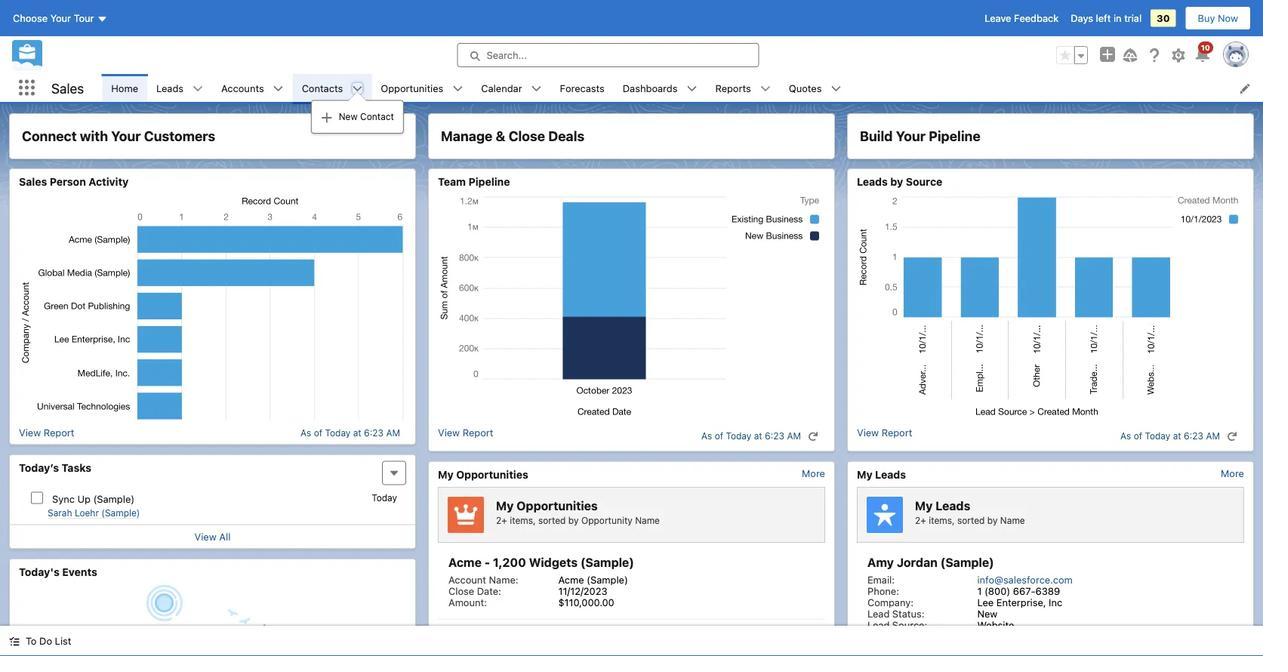 Task type: locate. For each thing, give the bounding box(es) containing it.
by inside my opportunities 2+ items, sorted by opportunity name
[[569, 515, 579, 526]]

2 2+ from the left
[[915, 515, 926, 526]]

text default image left calendar
[[453, 83, 463, 94]]

name up info@salesforce.com
[[1000, 515, 1025, 526]]

1 horizontal spatial sales
[[51, 80, 84, 96]]

6389
[[1036, 585, 1060, 597]]

2 view report link from the left
[[438, 427, 493, 445]]

0 vertical spatial new
[[339, 111, 358, 122]]

2 report from the left
[[463, 427, 493, 438]]

lead down phone:
[[868, 608, 890, 619]]

by up info@salesforce.com link
[[988, 515, 998, 526]]

my opportunities 2+ items, sorted by opportunity name
[[496, 499, 660, 526]]

opportunities for my opportunities
[[456, 468, 528, 481]]

1 horizontal spatial acme
[[558, 574, 584, 585]]

more
[[802, 468, 825, 479], [1221, 468, 1244, 479]]

name inside my opportunities 2+ items, sorted by opportunity name
[[635, 515, 660, 526]]

1
[[978, 585, 982, 597]]

view left all
[[195, 531, 217, 543]]

new left "contact"
[[339, 111, 358, 122]]

1 horizontal spatial 6:​23
[[765, 431, 785, 441]]

1 vertical spatial new
[[978, 608, 998, 619]]

view report up today's
[[19, 427, 74, 438]]

&
[[496, 128, 506, 144]]

1 horizontal spatial new
[[978, 608, 998, 619]]

view up my opportunities link
[[438, 427, 460, 438]]

new inside contacts list item
[[339, 111, 358, 122]]

my for my opportunities
[[438, 468, 454, 481]]

dashboards
[[623, 82, 678, 94]]

text default image inside the calendar list item
[[531, 83, 542, 94]]

text default image down contacts
[[321, 112, 333, 124]]

more for build your pipeline
[[1221, 468, 1244, 479]]

2+ for &
[[496, 515, 507, 526]]

1 horizontal spatial as of today at 6:​23 am
[[702, 431, 801, 441]]

amount:
[[449, 597, 487, 608]]

sorted up amy jordan (sample)
[[957, 515, 985, 526]]

2+ for your
[[915, 515, 926, 526]]

10 button
[[1194, 42, 1214, 64]]

0 horizontal spatial sorted
[[538, 515, 566, 526]]

0 horizontal spatial as of today at 6:​23 am
[[301, 427, 400, 438]]

your inside popup button
[[50, 12, 71, 24]]

6:​23 for build your pipeline
[[1184, 431, 1204, 441]]

0 vertical spatial opportunities
[[381, 82, 443, 94]]

items, inside my leads 2+ items, sorted by name
[[929, 515, 955, 526]]

3 report from the left
[[882, 427, 913, 438]]

by for build your pipeline
[[988, 515, 998, 526]]

1 horizontal spatial name
[[1000, 515, 1025, 526]]

calendar
[[481, 82, 522, 94]]

1 horizontal spatial more
[[1221, 468, 1244, 479]]

at
[[353, 427, 361, 438], [754, 431, 762, 441], [1173, 431, 1182, 441]]

quotes link
[[780, 74, 831, 102]]

close right '&'
[[509, 128, 545, 144]]

2 horizontal spatial as
[[1121, 431, 1131, 441]]

2 horizontal spatial view report
[[857, 427, 913, 438]]

by for manage & close deals
[[569, 515, 579, 526]]

my leads 2+ items, sorted by name
[[915, 499, 1025, 526]]

0 vertical spatial pipeline
[[929, 128, 981, 144]]

1 horizontal spatial your
[[111, 128, 141, 144]]

text default image left reports link
[[687, 83, 697, 94]]

quotes list item
[[780, 74, 851, 102]]

0 horizontal spatial view report link
[[19, 427, 74, 438]]

search...
[[487, 49, 527, 61]]

1 horizontal spatial pipeline
[[929, 128, 981, 144]]

report up my leads link
[[882, 427, 913, 438]]

my for my leads 2+ items, sorted by name
[[915, 499, 933, 513]]

(sample) up $110,000.00
[[587, 574, 628, 585]]

1 horizontal spatial of
[[715, 431, 724, 441]]

1 more from the left
[[802, 468, 825, 479]]

today's events
[[19, 566, 97, 578]]

your right with
[[111, 128, 141, 144]]

2 horizontal spatial of
[[1134, 431, 1143, 441]]

667-
[[1013, 585, 1036, 597]]

with
[[80, 128, 108, 144]]

text default image right accounts
[[273, 83, 284, 94]]

activity
[[89, 176, 129, 188]]

2+ up 1,200
[[496, 515, 507, 526]]

lee enterprise, inc
[[978, 597, 1063, 608]]

today's
[[19, 461, 59, 474]]

0 horizontal spatial name
[[635, 515, 660, 526]]

text default image inside the dashboards list item
[[687, 83, 697, 94]]

to do list
[[26, 635, 71, 647]]

acme up account
[[449, 555, 482, 570]]

text default image right calendar
[[531, 83, 542, 94]]

0 horizontal spatial text default image
[[273, 83, 284, 94]]

enterprise,
[[997, 597, 1046, 608]]

0 horizontal spatial close
[[449, 585, 474, 597]]

1 horizontal spatial by
[[891, 176, 903, 188]]

1 horizontal spatial text default image
[[352, 83, 363, 94]]

0 horizontal spatial new
[[339, 111, 358, 122]]

3 view report from the left
[[857, 427, 913, 438]]

view report link up today's
[[19, 427, 74, 438]]

0 horizontal spatial pipeline
[[469, 176, 510, 188]]

1 view report link from the left
[[19, 427, 74, 438]]

buy now
[[1198, 12, 1238, 24]]

1 name from the left
[[635, 515, 660, 526]]

leave feedback link
[[985, 12, 1059, 24]]

(sample) down 'sync up (sample)' link
[[101, 508, 140, 518]]

close left date:
[[449, 585, 474, 597]]

0 horizontal spatial sales
[[19, 176, 47, 188]]

view all
[[195, 531, 231, 543]]

1 horizontal spatial view report link
[[438, 427, 493, 445]]

(sample) up acme (sample)
[[581, 555, 634, 570]]

group
[[1056, 46, 1088, 64]]

acme for acme - 1,200 widgets (sample)
[[449, 555, 482, 570]]

0 horizontal spatial by
[[569, 515, 579, 526]]

view report link for deals
[[438, 427, 493, 445]]

as of today at 6:​23 am for manage & close deals
[[702, 431, 801, 441]]

lead
[[868, 608, 890, 619], [868, 619, 890, 631]]

as for manage & close deals
[[702, 431, 712, 441]]

1 horizontal spatial as
[[702, 431, 712, 441]]

your left tour
[[50, 12, 71, 24]]

do
[[39, 635, 52, 647]]

of
[[314, 427, 323, 438], [715, 431, 724, 441], [1134, 431, 1143, 441]]

view report up my leads link
[[857, 427, 913, 438]]

2 horizontal spatial am
[[1206, 431, 1220, 441]]

pipeline
[[929, 128, 981, 144], [469, 176, 510, 188]]

1 horizontal spatial items,
[[929, 515, 955, 526]]

name right opportunity
[[635, 515, 660, 526]]

2 lead from the top
[[868, 619, 890, 631]]

items, up 1,200
[[510, 515, 536, 526]]

1 horizontal spatial sorted
[[957, 515, 985, 526]]

list
[[102, 74, 1263, 134]]

home link
[[102, 74, 147, 102]]

by left the source on the right
[[891, 176, 903, 188]]

new
[[339, 111, 358, 122], [978, 608, 998, 619]]

text default image left to
[[9, 636, 20, 647]]

view report for customers
[[19, 427, 74, 438]]

view report link up my leads link
[[857, 427, 913, 445]]

sorted inside my opportunities 2+ items, sorted by opportunity name
[[538, 515, 566, 526]]

2 view report from the left
[[438, 427, 493, 438]]

text default image right quotes
[[831, 83, 842, 94]]

text default image inside accounts list item
[[273, 83, 284, 94]]

today
[[325, 427, 351, 438], [726, 431, 752, 441], [1145, 431, 1171, 441], [372, 493, 397, 503]]

1 horizontal spatial more link
[[1221, 468, 1244, 479]]

2+ up jordan
[[915, 515, 926, 526]]

$110,000.00
[[558, 597, 614, 608]]

my inside my leads 2+ items, sorted by name
[[915, 499, 933, 513]]

2 horizontal spatial by
[[988, 515, 998, 526]]

by inside my leads 2+ items, sorted by name
[[988, 515, 998, 526]]

connect
[[22, 128, 77, 144]]

2 horizontal spatial view report link
[[857, 427, 913, 445]]

as
[[301, 427, 311, 438], [702, 431, 712, 441], [1121, 431, 1131, 441]]

11/12/2023
[[558, 585, 608, 597]]

leave feedback
[[985, 12, 1059, 24]]

now
[[1218, 12, 1238, 24]]

report up my opportunities link
[[463, 427, 493, 438]]

1 horizontal spatial at
[[754, 431, 762, 441]]

2+
[[496, 515, 507, 526], [915, 515, 926, 526]]

more for manage & close deals
[[802, 468, 825, 479]]

2 horizontal spatial 6:​23
[[1184, 431, 1204, 441]]

items,
[[510, 515, 536, 526], [929, 515, 955, 526]]

1 report from the left
[[44, 427, 74, 438]]

report up today's tasks
[[44, 427, 74, 438]]

close date:
[[449, 585, 501, 597]]

by left opportunity
[[569, 515, 579, 526]]

1 more link from the left
[[802, 468, 825, 479]]

1 lead from the top
[[868, 608, 890, 619]]

acme down the "widgets" on the left bottom
[[558, 574, 584, 585]]

2 sorted from the left
[[957, 515, 985, 526]]

am for manage
[[787, 431, 801, 441]]

3 text default image from the left
[[531, 83, 542, 94]]

accounts list item
[[212, 74, 293, 102]]

home
[[111, 82, 138, 94]]

2 vertical spatial opportunities
[[517, 499, 598, 513]]

text default image up show more my leads records element
[[1227, 431, 1238, 442]]

pipeline right the team
[[469, 176, 510, 188]]

view report link up my opportunities link
[[438, 427, 493, 445]]

dashboards list item
[[614, 74, 706, 102]]

1 horizontal spatial 2+
[[915, 515, 926, 526]]

1 2+ from the left
[[496, 515, 507, 526]]

sales left person on the left
[[19, 176, 47, 188]]

(sample) up sarah loehr (sample) link
[[93, 493, 135, 504]]

sales up connect
[[51, 80, 84, 96]]

phone:
[[868, 585, 899, 597]]

2 more from the left
[[1221, 468, 1244, 479]]

0 horizontal spatial acme
[[449, 555, 482, 570]]

(sample)
[[93, 493, 135, 504], [101, 508, 140, 518], [581, 555, 634, 570], [941, 555, 994, 570], [587, 574, 628, 585]]

as of today at 6:​23 am for build your pipeline
[[1121, 431, 1220, 441]]

1 sorted from the left
[[538, 515, 566, 526]]

1 vertical spatial acme
[[558, 574, 584, 585]]

text default image for calendar
[[531, 83, 542, 94]]

sorted inside my leads 2+ items, sorted by name
[[957, 515, 985, 526]]

sorted
[[538, 515, 566, 526], [957, 515, 985, 526]]

am
[[386, 427, 400, 438], [787, 431, 801, 441], [1206, 431, 1220, 441]]

report
[[44, 427, 74, 438], [463, 427, 493, 438], [882, 427, 913, 438]]

3 view report link from the left
[[857, 427, 913, 445]]

text default image inside contacts list item
[[352, 83, 363, 94]]

text default image up show more my opportunities records element
[[808, 431, 819, 442]]

2 items, from the left
[[929, 515, 955, 526]]

new contact
[[339, 111, 394, 122]]

2 horizontal spatial as of today at 6:​23 am
[[1121, 431, 1220, 441]]

2+ inside my opportunities 2+ items, sorted by opportunity name
[[496, 515, 507, 526]]

loehr
[[75, 508, 99, 518]]

2 text default image from the left
[[352, 83, 363, 94]]

1 vertical spatial pipeline
[[469, 176, 510, 188]]

sales for sales
[[51, 80, 84, 96]]

items, inside my opportunities 2+ items, sorted by opportunity name
[[510, 515, 536, 526]]

0 horizontal spatial view report
[[19, 427, 74, 438]]

text default image right reports
[[760, 83, 771, 94]]

leave
[[985, 12, 1012, 24]]

2 horizontal spatial your
[[896, 128, 926, 144]]

tasks
[[62, 461, 91, 474]]

0 vertical spatial acme
[[449, 555, 482, 570]]

view up today's
[[19, 427, 41, 438]]

1 horizontal spatial view report
[[438, 427, 493, 438]]

view report up my opportunities link
[[438, 427, 493, 438]]

name:
[[489, 574, 518, 585]]

leads
[[156, 82, 184, 94], [857, 176, 888, 188], [875, 468, 906, 481], [936, 499, 971, 513]]

2+ inside my leads 2+ items, sorted by name
[[915, 515, 926, 526]]

1 horizontal spatial am
[[787, 431, 801, 441]]

pipeline up the source on the right
[[929, 128, 981, 144]]

of for build your pipeline
[[1134, 431, 1143, 441]]

1 items, from the left
[[510, 515, 536, 526]]

2 horizontal spatial at
[[1173, 431, 1182, 441]]

source:
[[893, 619, 928, 631]]

1 horizontal spatial report
[[463, 427, 493, 438]]

amy
[[868, 555, 894, 570]]

0 horizontal spatial 2+
[[496, 515, 507, 526]]

lead status:
[[868, 608, 925, 619]]

1 vertical spatial sales
[[19, 176, 47, 188]]

as of today at 6:​23 am
[[301, 427, 400, 438], [702, 431, 801, 441], [1121, 431, 1220, 441]]

text default image left accounts
[[193, 83, 203, 94]]

opportunities
[[381, 82, 443, 94], [456, 468, 528, 481], [517, 499, 598, 513]]

1 vertical spatial opportunities
[[456, 468, 528, 481]]

close
[[509, 128, 545, 144], [449, 585, 474, 597]]

items, up amy jordan (sample)
[[929, 515, 955, 526]]

text default image
[[193, 83, 203, 94], [453, 83, 463, 94], [687, 83, 697, 94], [760, 83, 771, 94], [831, 83, 842, 94], [321, 112, 333, 124], [808, 431, 819, 442], [1227, 431, 1238, 442], [9, 636, 20, 647]]

1 view report from the left
[[19, 427, 74, 438]]

company:
[[868, 597, 914, 608]]

calendar list item
[[472, 74, 551, 102]]

text default image inside reports list item
[[760, 83, 771, 94]]

name
[[635, 515, 660, 526], [1000, 515, 1025, 526]]

text default image up new contact link
[[352, 83, 363, 94]]

0 vertical spatial sales
[[51, 80, 84, 96]]

0 horizontal spatial more
[[802, 468, 825, 479]]

2 more link from the left
[[1221, 468, 1244, 479]]

your for choose
[[50, 12, 71, 24]]

1 text default image from the left
[[273, 83, 284, 94]]

0 horizontal spatial items,
[[510, 515, 536, 526]]

1 horizontal spatial close
[[509, 128, 545, 144]]

your right build
[[896, 128, 926, 144]]

text default image inside quotes list item
[[831, 83, 842, 94]]

0 horizontal spatial report
[[44, 427, 74, 438]]

my opportunities link
[[438, 468, 528, 481]]

items, for close
[[510, 515, 536, 526]]

new down '1'
[[978, 608, 998, 619]]

2 horizontal spatial report
[[882, 427, 913, 438]]

1 vertical spatial close
[[449, 585, 474, 597]]

view up my leads in the bottom right of the page
[[857, 427, 879, 438]]

opportunities inside my opportunities 2+ items, sorted by opportunity name
[[517, 499, 598, 513]]

my leads
[[857, 468, 906, 481]]

lead down company:
[[868, 619, 890, 631]]

2 name from the left
[[1000, 515, 1025, 526]]

choose
[[13, 12, 48, 24]]

sorted up the "widgets" on the left bottom
[[538, 515, 566, 526]]

text default image for accounts
[[273, 83, 284, 94]]

0 horizontal spatial more link
[[802, 468, 825, 479]]

2 horizontal spatial text default image
[[531, 83, 542, 94]]

your
[[50, 12, 71, 24], [111, 128, 141, 144], [896, 128, 926, 144]]

my inside my opportunities 2+ items, sorted by opportunity name
[[496, 499, 514, 513]]

0 horizontal spatial your
[[50, 12, 71, 24]]

(sample) up '1'
[[941, 555, 994, 570]]

view for manage & close deals
[[438, 427, 460, 438]]

text default image
[[273, 83, 284, 94], [352, 83, 363, 94], [531, 83, 542, 94]]

source
[[906, 176, 943, 188]]

more link for build your pipeline
[[1221, 468, 1244, 479]]



Task type: describe. For each thing, give the bounding box(es) containing it.
view for build your pipeline
[[857, 427, 879, 438]]

website
[[978, 619, 1014, 631]]

reports link
[[706, 74, 760, 102]]

(800)
[[985, 585, 1011, 597]]

items, for pipeline
[[929, 515, 955, 526]]

0 horizontal spatial as
[[301, 427, 311, 438]]

sorted for pipeline
[[957, 515, 985, 526]]

search... button
[[457, 43, 759, 67]]

reports
[[715, 82, 751, 94]]

my for my leads
[[857, 468, 873, 481]]

6:​23 for manage & close deals
[[765, 431, 785, 441]]

info@salesforce.com link
[[978, 574, 1073, 585]]

acme (sample)
[[558, 574, 628, 585]]

acme for acme (sample)
[[558, 574, 584, 585]]

customers
[[144, 128, 215, 144]]

jordan
[[897, 555, 938, 570]]

contacts list item
[[293, 74, 404, 134]]

info@salesforce.com
[[978, 574, 1073, 585]]

0 horizontal spatial at
[[353, 427, 361, 438]]

new for new
[[978, 608, 998, 619]]

accounts link
[[212, 74, 273, 102]]

as for build your pipeline
[[1121, 431, 1131, 441]]

calendar link
[[472, 74, 531, 102]]

lee
[[978, 597, 994, 608]]

today's tasks
[[19, 461, 91, 474]]

sync up (sample) sarah loehr (sample)
[[48, 493, 140, 518]]

days
[[1071, 12, 1093, 24]]

accounts
[[221, 82, 264, 94]]

of for manage & close deals
[[715, 431, 724, 441]]

build your pipeline
[[860, 128, 981, 144]]

trial
[[1125, 12, 1142, 24]]

contacts
[[302, 82, 343, 94]]

manage
[[441, 128, 493, 144]]

my for my opportunities 2+ items, sorted by opportunity name
[[496, 499, 514, 513]]

sarah
[[48, 508, 72, 518]]

report for deals
[[463, 427, 493, 438]]

quotes
[[789, 82, 822, 94]]

contacts link
[[293, 74, 352, 102]]

0 horizontal spatial am
[[386, 427, 400, 438]]

left
[[1096, 12, 1111, 24]]

text default image inside opportunities 'list item'
[[453, 83, 463, 94]]

0 vertical spatial close
[[509, 128, 545, 144]]

report for customers
[[44, 427, 74, 438]]

view for connect with your customers
[[19, 427, 41, 438]]

dashboards link
[[614, 74, 687, 102]]

in
[[1114, 12, 1122, 24]]

to
[[26, 635, 37, 647]]

leads inside my leads link
[[875, 468, 906, 481]]

list
[[55, 635, 71, 647]]

text default image inside new contact link
[[321, 112, 333, 124]]

list containing home
[[102, 74, 1263, 134]]

at for build your pipeline
[[1173, 431, 1182, 441]]

tour
[[74, 12, 94, 24]]

date:
[[477, 585, 501, 597]]

sorted for close
[[538, 515, 566, 526]]

events
[[62, 566, 97, 578]]

inc
[[1049, 597, 1063, 608]]

lead for lead source:
[[868, 619, 890, 631]]

buy
[[1198, 12, 1215, 24]]

leads by source
[[857, 176, 943, 188]]

am for build
[[1206, 431, 1220, 441]]

choose your tour button
[[12, 6, 108, 30]]

contact
[[360, 111, 394, 122]]

0 horizontal spatial of
[[314, 427, 323, 438]]

forecasts link
[[551, 74, 614, 102]]

all
[[219, 531, 231, 543]]

0 horizontal spatial 6:​23
[[364, 427, 384, 438]]

forecasts
[[560, 82, 605, 94]]

my leads link
[[857, 468, 906, 481]]

amy jordan (sample)
[[868, 555, 994, 570]]

sarah loehr (sample) link
[[48, 508, 140, 519]]

lead for lead status:
[[868, 608, 890, 619]]

show more my leads records element
[[1221, 468, 1244, 479]]

widgets
[[529, 555, 578, 570]]

view report link for customers
[[19, 427, 74, 438]]

team pipeline
[[438, 176, 510, 188]]

30
[[1157, 12, 1170, 24]]

account
[[449, 574, 486, 585]]

new for new contact
[[339, 111, 358, 122]]

leads link
[[147, 74, 193, 102]]

email:
[[868, 574, 895, 585]]

opportunities for my opportunities 2+ items, sorted by opportunity name
[[517, 499, 598, 513]]

view all link
[[195, 531, 231, 543]]

show more my opportunities records element
[[802, 468, 825, 479]]

opportunities inside "link"
[[381, 82, 443, 94]]

opportunities link
[[372, 74, 453, 102]]

manage & close deals
[[441, 128, 585, 144]]

leads inside the leads link
[[156, 82, 184, 94]]

more link for manage & close deals
[[802, 468, 825, 479]]

connect with your customers
[[22, 128, 215, 144]]

at for manage & close deals
[[754, 431, 762, 441]]

leads inside my leads 2+ items, sorted by name
[[936, 499, 971, 513]]

text default image inside leads list item
[[193, 83, 203, 94]]

new contact link
[[312, 104, 403, 130]]

choose your tour
[[13, 12, 94, 24]]

reports list item
[[706, 74, 780, 102]]

opportunity
[[581, 515, 633, 526]]

build
[[860, 128, 893, 144]]

sync
[[52, 493, 75, 504]]

status:
[[893, 608, 925, 619]]

deals
[[548, 128, 585, 144]]

account name:
[[449, 574, 518, 585]]

person
[[50, 176, 86, 188]]

10
[[1201, 43, 1211, 52]]

-
[[485, 555, 490, 570]]

acme - 1,200 widgets (sample)
[[449, 555, 634, 570]]

feedback
[[1014, 12, 1059, 24]]

sales for sales person activity
[[19, 176, 47, 188]]

sync up (sample) link
[[52, 493, 135, 504]]

your for build
[[896, 128, 926, 144]]

view report for deals
[[438, 427, 493, 438]]

text default image inside to do list button
[[9, 636, 20, 647]]

buy now button
[[1185, 6, 1251, 30]]

name inside my leads 2+ items, sorted by name
[[1000, 515, 1025, 526]]

up
[[77, 493, 91, 504]]

leads list item
[[147, 74, 212, 102]]

today's
[[19, 566, 60, 578]]

opportunities list item
[[372, 74, 472, 102]]



Task type: vqa. For each thing, say whether or not it's contained in the screenshot.


